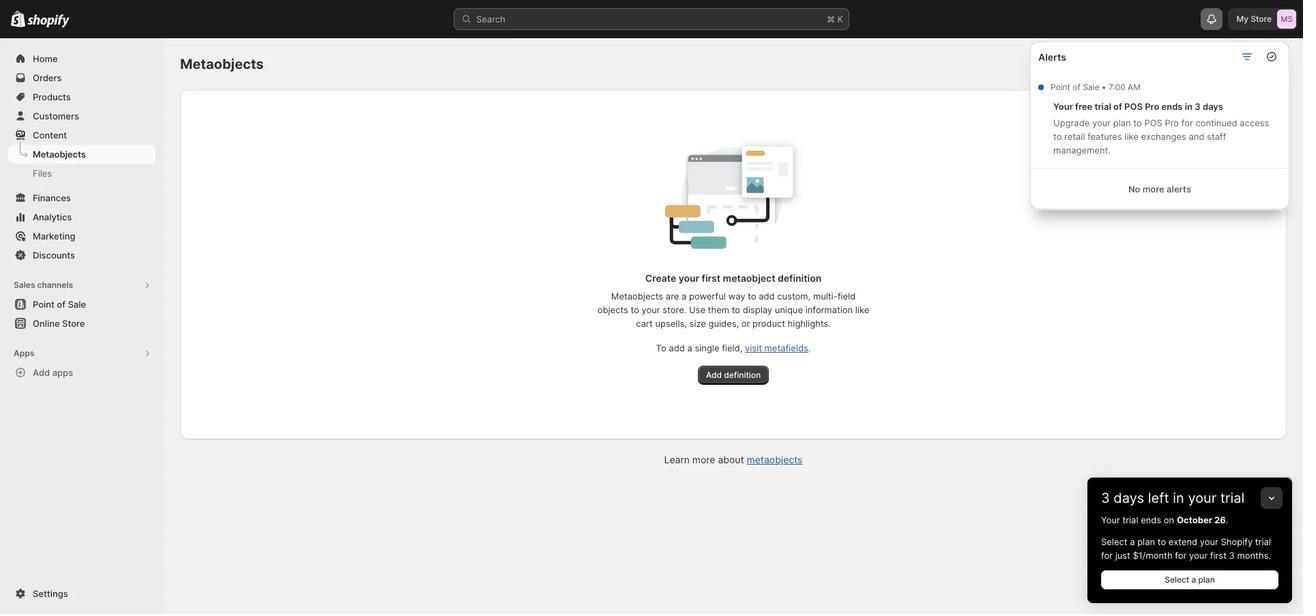 Task type: locate. For each thing, give the bounding box(es) containing it.
1 horizontal spatial select
[[1165, 575, 1190, 585]]

0 vertical spatial in
[[1185, 101, 1193, 112]]

0 horizontal spatial definition
[[724, 370, 761, 380]]

0 vertical spatial days
[[1203, 101, 1224, 112]]

1 horizontal spatial definition
[[778, 272, 822, 284]]

more right learn at the bottom of page
[[692, 454, 715, 465]]

pro
[[1145, 101, 1160, 112], [1165, 117, 1179, 128]]

select for select a plan to extend your shopify trial for just $1/month for your first 3 months.
[[1101, 536, 1128, 547]]

0 horizontal spatial in
[[1173, 490, 1185, 506]]

sale left • on the right top of page
[[1083, 82, 1100, 92]]

select a plan link
[[1101, 570, 1279, 590]]

just
[[1115, 550, 1131, 561]]

your for your trial ends on october 26 .
[[1101, 515, 1120, 525]]

highlights.
[[788, 318, 831, 329]]

1 vertical spatial point
[[33, 299, 55, 310]]

more right no
[[1143, 184, 1165, 194]]

size
[[690, 318, 706, 329]]

1 vertical spatial first
[[1210, 550, 1227, 561]]

definition down to add a single field, visit metafields .
[[724, 370, 761, 380]]

point for point of sale
[[33, 299, 55, 310]]

1 vertical spatial add
[[669, 343, 685, 353]]

sales channels button
[[8, 276, 156, 295]]

store.
[[663, 304, 687, 315]]

metaobjects link
[[8, 145, 156, 164]]

0 vertical spatial plan
[[1113, 117, 1131, 128]]

ends inside your free trial of pos pro ends in 3 days upgrade your plan to pos pro for continued access to retail features like exchanges and staff management.
[[1162, 101, 1183, 112]]

your for your free trial of pos pro ends in 3 days upgrade your plan to pos pro for continued access to retail features like exchanges and staff management.
[[1054, 101, 1073, 112]]

alerts
[[1167, 184, 1192, 194]]

sale for point of sale
[[68, 299, 86, 310]]

1 horizontal spatial like
[[1125, 131, 1139, 142]]

powerful
[[689, 291, 726, 302]]

pos
[[1125, 101, 1143, 112], [1145, 117, 1163, 128]]

0 vertical spatial add
[[759, 291, 775, 302]]

definition
[[778, 272, 822, 284], [724, 370, 761, 380]]

for inside your free trial of pos pro ends in 3 days upgrade your plan to pos pro for continued access to retail features like exchanges and staff management.
[[1182, 117, 1193, 128]]

sale
[[1083, 82, 1100, 92], [68, 299, 86, 310]]

a inside select a plan to extend your shopify trial for just $1/month for your first 3 months.
[[1130, 536, 1135, 547]]

1 horizontal spatial in
[[1185, 101, 1193, 112]]

search
[[476, 14, 505, 25]]

⌘
[[827, 14, 835, 25]]

finances link
[[8, 188, 156, 207]]

to
[[656, 343, 666, 353]]

point of sale link
[[8, 295, 156, 314]]

upsells,
[[655, 318, 687, 329]]

0 horizontal spatial pro
[[1145, 101, 1160, 112]]

customers
[[33, 111, 79, 121]]

a up just at the bottom of page
[[1130, 536, 1135, 547]]

trial up months. at the bottom right of page
[[1256, 536, 1271, 547]]

for
[[1182, 117, 1193, 128], [1101, 550, 1113, 561], [1175, 550, 1187, 561]]

add apps
[[33, 367, 73, 378]]

2 vertical spatial metaobjects
[[611, 291, 663, 302]]

display
[[743, 304, 772, 315]]

ends up exchanges
[[1162, 101, 1183, 112]]

in inside your free trial of pos pro ends in 3 days upgrade your plan to pos pro for continued access to retail features like exchanges and staff management.
[[1185, 101, 1193, 112]]

select inside select a plan to extend your shopify trial for just $1/month for your first 3 months.
[[1101, 536, 1128, 547]]

more
[[1143, 184, 1165, 194], [692, 454, 715, 465]]

3 inside your free trial of pos pro ends in 3 days upgrade your plan to pos pro for continued access to retail features like exchanges and staff management.
[[1195, 101, 1201, 112]]

products
[[33, 91, 71, 102]]

home
[[33, 53, 58, 64]]

1 vertical spatial store
[[62, 318, 85, 329]]

1 horizontal spatial pos
[[1145, 117, 1163, 128]]

your inside your free trial of pos pro ends in 3 days upgrade your plan to pos pro for continued access to retail features like exchanges and staff management.
[[1054, 101, 1073, 112]]

1 horizontal spatial pro
[[1165, 117, 1179, 128]]

files
[[33, 168, 52, 179]]

plan up the $1/month
[[1138, 536, 1155, 547]]

1 vertical spatial like
[[856, 304, 870, 315]]

1 horizontal spatial first
[[1210, 550, 1227, 561]]

first
[[702, 272, 721, 284], [1210, 550, 1227, 561]]

your
[[1054, 101, 1073, 112], [1101, 515, 1120, 525]]

to up display
[[748, 291, 756, 302]]

first up powerful
[[702, 272, 721, 284]]

no
[[1129, 184, 1141, 194]]

1 vertical spatial select
[[1165, 575, 1190, 585]]

definition up custom, in the top right of the page
[[778, 272, 822, 284]]

first down shopify
[[1210, 550, 1227, 561]]

like down 'field'
[[856, 304, 870, 315]]

days left left
[[1114, 490, 1145, 506]]

1 vertical spatial metaobjects
[[33, 149, 86, 160]]

add definition
[[706, 370, 761, 380]]

1 vertical spatial plan
[[1138, 536, 1155, 547]]

learn more about metaobjects
[[664, 454, 803, 465]]

of for point of sale
[[57, 299, 65, 310]]

content
[[33, 130, 67, 141]]

of up online store
[[57, 299, 65, 310]]

your up features
[[1092, 117, 1111, 128]]

of inside your free trial of pos pro ends in 3 days upgrade your plan to pos pro for continued access to retail features like exchanges and staff management.
[[1114, 101, 1122, 112]]

your free trial of pos pro ends in 3 days upgrade your plan to pos pro for continued access to retail features like exchanges and staff management.
[[1054, 101, 1269, 156]]

trial
[[1095, 101, 1111, 112], [1221, 490, 1245, 506], [1123, 515, 1139, 525], [1256, 536, 1271, 547]]

0 horizontal spatial like
[[856, 304, 870, 315]]

of up free
[[1073, 82, 1081, 92]]

0 vertical spatial point
[[1051, 82, 1071, 92]]

1 vertical spatial sale
[[68, 299, 86, 310]]

create your first metaobject definition
[[645, 272, 822, 284]]

first inside select a plan to extend your shopify trial for just $1/month for your first 3 months.
[[1210, 550, 1227, 561]]

0 horizontal spatial add
[[33, 367, 50, 378]]

0 horizontal spatial store
[[62, 318, 85, 329]]

unique
[[775, 304, 803, 315]]

ends left on
[[1141, 515, 1162, 525]]

0 vertical spatial select
[[1101, 536, 1128, 547]]

apps
[[14, 348, 34, 358]]

1 horizontal spatial sale
[[1083, 82, 1100, 92]]

in
[[1185, 101, 1193, 112], [1173, 490, 1185, 506]]

field
[[838, 291, 856, 302]]

3 up continued on the right
[[1195, 101, 1201, 112]]

1 horizontal spatial .
[[1226, 515, 1229, 525]]

days up continued on the right
[[1203, 101, 1224, 112]]

plan up features
[[1113, 117, 1131, 128]]

select a plan to extend your shopify trial for just $1/month for your first 3 months.
[[1101, 536, 1271, 561]]

1 vertical spatial .
[[1226, 515, 1229, 525]]

sale inside 'button'
[[68, 299, 86, 310]]

plan for select a plan
[[1199, 575, 1215, 585]]

add definition link
[[698, 366, 769, 385]]

management.
[[1054, 145, 1111, 156]]

store right my
[[1251, 14, 1272, 24]]

0 horizontal spatial sale
[[68, 299, 86, 310]]

a right are on the right of the page
[[682, 291, 687, 302]]

shopify image
[[11, 11, 25, 27], [27, 14, 70, 28]]

like
[[1125, 131, 1139, 142], [856, 304, 870, 315]]

create
[[645, 272, 676, 284]]

0 vertical spatial more
[[1143, 184, 1165, 194]]

to down way
[[732, 304, 740, 315]]

your up october
[[1188, 490, 1217, 506]]

your up just at the bottom of page
[[1101, 515, 1120, 525]]

point down alerts
[[1051, 82, 1071, 92]]

1 horizontal spatial add
[[759, 291, 775, 302]]

3 inside 3 days left in your trial dropdown button
[[1101, 490, 1110, 506]]

0 vertical spatial 3
[[1195, 101, 1201, 112]]

2 vertical spatial plan
[[1199, 575, 1215, 585]]

0 vertical spatial like
[[1125, 131, 1139, 142]]

1 horizontal spatial more
[[1143, 184, 1165, 194]]

0 vertical spatial ends
[[1162, 101, 1183, 112]]

pos up exchanges
[[1145, 117, 1163, 128]]

of
[[1073, 82, 1081, 92], [1114, 101, 1122, 112], [57, 299, 65, 310]]

add inside 'button'
[[33, 367, 50, 378]]

select down select a plan to extend your shopify trial for just $1/month for your first 3 months.
[[1165, 575, 1190, 585]]

trial right free
[[1095, 101, 1111, 112]]

0 horizontal spatial select
[[1101, 536, 1128, 547]]

add up display
[[759, 291, 775, 302]]

1 vertical spatial definition
[[724, 370, 761, 380]]

0 horizontal spatial of
[[57, 299, 65, 310]]

2 horizontal spatial 3
[[1229, 550, 1235, 561]]

in up and
[[1185, 101, 1193, 112]]

2 horizontal spatial metaobjects
[[611, 291, 663, 302]]

online store link
[[8, 314, 156, 333]]

. down highlights.
[[808, 343, 811, 353]]

3
[[1195, 101, 1201, 112], [1101, 490, 1110, 506], [1229, 550, 1235, 561]]

add apps button
[[8, 363, 156, 382]]

2 vertical spatial 3
[[1229, 550, 1235, 561]]

to up the $1/month
[[1158, 536, 1166, 547]]

0 horizontal spatial days
[[1114, 490, 1145, 506]]

of down 7:00
[[1114, 101, 1122, 112]]

point inside point of sale link
[[33, 299, 55, 310]]

1 vertical spatial 3
[[1101, 490, 1110, 506]]

1 horizontal spatial add
[[706, 370, 722, 380]]

0 vertical spatial sale
[[1083, 82, 1100, 92]]

orders link
[[8, 68, 156, 87]]

point for point of sale • 7:00 am
[[1051, 82, 1071, 92]]

0 horizontal spatial first
[[702, 272, 721, 284]]

like right features
[[1125, 131, 1139, 142]]

for up and
[[1182, 117, 1193, 128]]

1 horizontal spatial point
[[1051, 82, 1071, 92]]

2 vertical spatial of
[[57, 299, 65, 310]]

add left apps
[[33, 367, 50, 378]]

use
[[689, 304, 706, 315]]

store
[[1251, 14, 1272, 24], [62, 318, 85, 329]]

visit metafields link
[[745, 343, 808, 353]]

0 vertical spatial pro
[[1145, 101, 1160, 112]]

october
[[1177, 515, 1213, 525]]

0 vertical spatial your
[[1054, 101, 1073, 112]]

1 horizontal spatial metaobjects
[[180, 56, 264, 72]]

. up shopify
[[1226, 515, 1229, 525]]

1 vertical spatial pos
[[1145, 117, 1163, 128]]

0 vertical spatial store
[[1251, 14, 1272, 24]]

point of sale • 7:00 am
[[1051, 82, 1141, 92]]

to left the retail
[[1054, 131, 1062, 142]]

plan for select a plan to extend your shopify trial for just $1/month for your first 3 months.
[[1138, 536, 1155, 547]]

plan inside select a plan to extend your shopify trial for just $1/month for your first 3 months.
[[1138, 536, 1155, 547]]

0 horizontal spatial plan
[[1113, 117, 1131, 128]]

k
[[838, 14, 843, 25]]

0 horizontal spatial point
[[33, 299, 55, 310]]

features
[[1088, 131, 1122, 142]]

1 horizontal spatial your
[[1101, 515, 1120, 525]]

store for online store
[[62, 318, 85, 329]]

analytics
[[33, 212, 72, 222]]

trial inside your free trial of pos pro ends in 3 days upgrade your plan to pos pro for continued access to retail features like exchanges and staff management.
[[1095, 101, 1111, 112]]

1 horizontal spatial 3
[[1195, 101, 1201, 112]]

select up just at the bottom of page
[[1101, 536, 1128, 547]]

or
[[742, 318, 750, 329]]

2 horizontal spatial plan
[[1199, 575, 1215, 585]]

1 vertical spatial of
[[1114, 101, 1122, 112]]

3 down shopify
[[1229, 550, 1235, 561]]

add for add definition
[[706, 370, 722, 380]]

your up upgrade
[[1054, 101, 1073, 112]]

of for point of sale • 7:00 am
[[1073, 82, 1081, 92]]

point up online
[[33, 299, 55, 310]]

pos down am
[[1125, 101, 1143, 112]]

0 vertical spatial pos
[[1125, 101, 1143, 112]]

trial up 26
[[1221, 490, 1245, 506]]

your
[[1092, 117, 1111, 128], [679, 272, 700, 284], [642, 304, 660, 315], [1188, 490, 1217, 506], [1200, 536, 1219, 547], [1189, 550, 1208, 561]]

1 vertical spatial ends
[[1141, 515, 1162, 525]]

add right to
[[669, 343, 685, 353]]

0 vertical spatial .
[[808, 343, 811, 353]]

ends
[[1162, 101, 1183, 112], [1141, 515, 1162, 525]]

0 vertical spatial first
[[702, 272, 721, 284]]

plan
[[1113, 117, 1131, 128], [1138, 536, 1155, 547], [1199, 575, 1215, 585]]

your inside metaobjects are a powerful way to add custom, multi-field objects to your store. use them to display unique information like cart upsells, size guides, or product highlights.
[[642, 304, 660, 315]]

0 vertical spatial of
[[1073, 82, 1081, 92]]

2 horizontal spatial of
[[1114, 101, 1122, 112]]

1 vertical spatial days
[[1114, 490, 1145, 506]]

plan down select a plan to extend your shopify trial for just $1/month for your first 3 months.
[[1199, 575, 1215, 585]]

0 horizontal spatial more
[[692, 454, 715, 465]]

1 vertical spatial in
[[1173, 490, 1185, 506]]

in right left
[[1173, 490, 1185, 506]]

1 horizontal spatial store
[[1251, 14, 1272, 24]]

your up the cart
[[642, 304, 660, 315]]

content link
[[8, 126, 156, 145]]

1 horizontal spatial of
[[1073, 82, 1081, 92]]

0 horizontal spatial your
[[1054, 101, 1073, 112]]

.
[[808, 343, 811, 353], [1226, 515, 1229, 525]]

my store image
[[1277, 10, 1297, 29]]

single
[[695, 343, 720, 353]]

0 horizontal spatial 3
[[1101, 490, 1110, 506]]

1 vertical spatial your
[[1101, 515, 1120, 525]]

files link
[[8, 164, 156, 183]]

⌘ k
[[827, 14, 843, 25]]

select a plan
[[1165, 575, 1215, 585]]

1 horizontal spatial plan
[[1138, 536, 1155, 547]]

1 horizontal spatial days
[[1203, 101, 1224, 112]]

add down single
[[706, 370, 722, 380]]

days
[[1203, 101, 1224, 112], [1114, 490, 1145, 506]]

1 vertical spatial more
[[692, 454, 715, 465]]

sale up online store button
[[68, 299, 86, 310]]

ends inside 3 days left in your trial element
[[1141, 515, 1162, 525]]

add
[[33, 367, 50, 378], [706, 370, 722, 380]]

channels
[[37, 280, 73, 290]]

product
[[753, 318, 785, 329]]

days inside dropdown button
[[1114, 490, 1145, 506]]

store for my store
[[1251, 14, 1272, 24]]

store inside button
[[62, 318, 85, 329]]

store down point of sale link
[[62, 318, 85, 329]]

of inside 'button'
[[57, 299, 65, 310]]

3 left left
[[1101, 490, 1110, 506]]



Task type: describe. For each thing, give the bounding box(es) containing it.
settings
[[33, 588, 68, 599]]

learn
[[664, 454, 690, 465]]

free
[[1075, 101, 1093, 112]]

finances
[[33, 192, 71, 203]]

. inside 3 days left in your trial element
[[1226, 515, 1229, 525]]

3 days left in your trial element
[[1088, 513, 1292, 603]]

exchanges
[[1141, 131, 1187, 142]]

26
[[1215, 515, 1226, 525]]

upgrade
[[1054, 117, 1090, 128]]

custom,
[[777, 291, 811, 302]]

alerts
[[1039, 51, 1067, 62]]

shopify
[[1221, 536, 1253, 547]]

0 vertical spatial definition
[[778, 272, 822, 284]]

way
[[728, 291, 745, 302]]

your down 26
[[1200, 536, 1219, 547]]

apps button
[[8, 344, 156, 363]]

them
[[708, 304, 730, 315]]

like inside metaobjects are a powerful way to add custom, multi-field objects to your store. use them to display unique information like cart upsells, size guides, or product highlights.
[[856, 304, 870, 315]]

trial inside dropdown button
[[1221, 490, 1245, 506]]

for down extend at the bottom
[[1175, 550, 1187, 561]]

a down select a plan to extend your shopify trial for just $1/month for your first 3 months.
[[1192, 575, 1196, 585]]

trial up just at the bottom of page
[[1123, 515, 1139, 525]]

7:00
[[1109, 82, 1126, 92]]

your inside 3 days left in your trial dropdown button
[[1188, 490, 1217, 506]]

months.
[[1237, 550, 1271, 561]]

online store button
[[0, 314, 164, 333]]

customers link
[[8, 106, 156, 126]]

$1/month
[[1133, 550, 1173, 561]]

1 horizontal spatial shopify image
[[27, 14, 70, 28]]

your inside your free trial of pos pro ends in 3 days upgrade your plan to pos pro for continued access to retail features like exchanges and staff management.
[[1092, 117, 1111, 128]]

more for no
[[1143, 184, 1165, 194]]

to inside select a plan to extend your shopify trial for just $1/month for your first 3 months.
[[1158, 536, 1166, 547]]

3 days left in your trial
[[1101, 490, 1245, 506]]

metaobjects
[[747, 454, 803, 465]]

0 horizontal spatial .
[[808, 343, 811, 353]]

marketing
[[33, 231, 75, 242]]

your trial ends on october 26 .
[[1101, 515, 1229, 525]]

for left just at the bottom of page
[[1101, 550, 1113, 561]]

my
[[1237, 14, 1249, 24]]

objects
[[598, 304, 628, 315]]

add inside metaobjects are a powerful way to add custom, multi-field objects to your store. use them to display unique information like cart upsells, size guides, or product highlights.
[[759, 291, 775, 302]]

metaobjects link
[[747, 454, 803, 465]]

discounts link
[[8, 246, 156, 265]]

plan inside your free trial of pos pro ends in 3 days upgrade your plan to pos pro for continued access to retail features like exchanges and staff management.
[[1113, 117, 1131, 128]]

access
[[1240, 117, 1269, 128]]

my store
[[1237, 14, 1272, 24]]

point of sale
[[33, 299, 86, 310]]

trial inside select a plan to extend your shopify trial for just $1/month for your first 3 months.
[[1256, 536, 1271, 547]]

multi-
[[813, 291, 838, 302]]

left
[[1148, 490, 1169, 506]]

settings link
[[8, 584, 156, 603]]

to add a single field, visit metafields .
[[656, 343, 811, 353]]

metafields
[[765, 343, 808, 353]]

extend
[[1169, 536, 1198, 547]]

your down extend at the bottom
[[1189, 550, 1208, 561]]

a inside metaobjects are a powerful way to add custom, multi-field objects to your store. use them to display unique information like cart upsells, size guides, or product highlights.
[[682, 291, 687, 302]]

in inside dropdown button
[[1173, 490, 1185, 506]]

products link
[[8, 87, 156, 106]]

3 days left in your trial button
[[1088, 478, 1292, 506]]

point of sale button
[[0, 295, 164, 314]]

online store
[[33, 318, 85, 329]]

metaobject
[[723, 272, 776, 284]]

0 horizontal spatial add
[[669, 343, 685, 353]]

0 horizontal spatial metaobjects
[[33, 149, 86, 160]]

add for add apps
[[33, 367, 50, 378]]

your up are on the right of the page
[[679, 272, 700, 284]]

3 inside select a plan to extend your shopify trial for just $1/month for your first 3 months.
[[1229, 550, 1235, 561]]

apps
[[52, 367, 73, 378]]

0 horizontal spatial pos
[[1125, 101, 1143, 112]]

continued
[[1196, 117, 1238, 128]]

cart
[[636, 318, 653, 329]]

sales channels
[[14, 280, 73, 290]]

select for select a plan
[[1165, 575, 1190, 585]]

marketing link
[[8, 227, 156, 246]]

analytics link
[[8, 207, 156, 227]]

guides,
[[709, 318, 739, 329]]

am
[[1128, 82, 1141, 92]]

metaobjects inside metaobjects are a powerful way to add custom, multi-field objects to your store. use them to display unique information like cart upsells, size guides, or product highlights.
[[611, 291, 663, 302]]

a left single
[[687, 343, 692, 353]]

visit
[[745, 343, 762, 353]]

no more alerts
[[1129, 184, 1192, 194]]

0 horizontal spatial shopify image
[[11, 11, 25, 27]]

0 vertical spatial metaobjects
[[180, 56, 264, 72]]

•
[[1102, 82, 1107, 92]]

about
[[718, 454, 744, 465]]

1 vertical spatial pro
[[1165, 117, 1179, 128]]

retail
[[1065, 131, 1085, 142]]

are
[[666, 291, 679, 302]]

sales
[[14, 280, 35, 290]]

discounts
[[33, 250, 75, 261]]

metaobjects are a powerful way to add custom, multi-field objects to your store. use them to display unique information like cart upsells, size guides, or product highlights.
[[598, 291, 870, 329]]

to up exchanges
[[1134, 117, 1142, 128]]

online
[[33, 318, 60, 329]]

to up the cart
[[631, 304, 639, 315]]

like inside your free trial of pos pro ends in 3 days upgrade your plan to pos pro for continued access to retail features like exchanges and staff management.
[[1125, 131, 1139, 142]]

sale for point of sale • 7:00 am
[[1083, 82, 1100, 92]]

home link
[[8, 49, 156, 68]]

more for learn
[[692, 454, 715, 465]]

days inside your free trial of pos pro ends in 3 days upgrade your plan to pos pro for continued access to retail features like exchanges and staff management.
[[1203, 101, 1224, 112]]



Task type: vqa. For each thing, say whether or not it's contained in the screenshot.
the middle plan
yes



